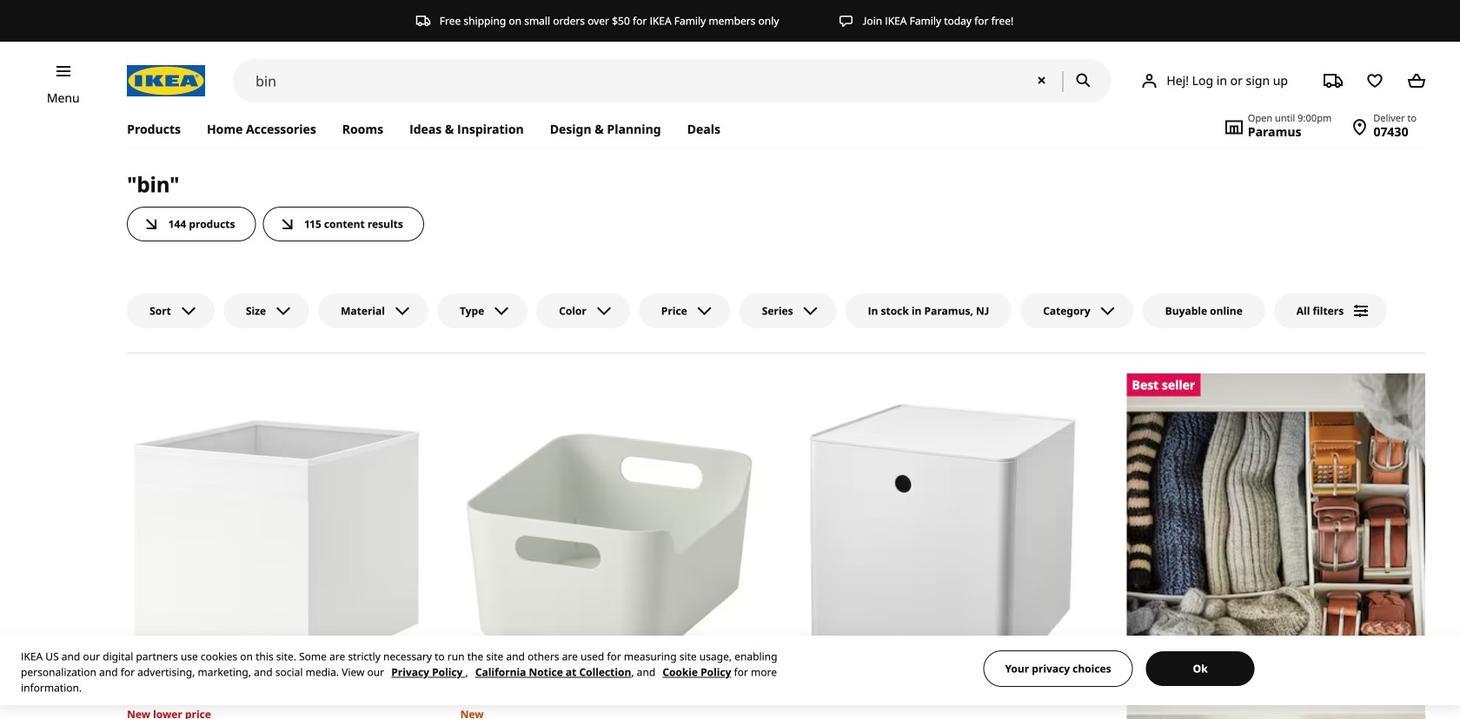 Task type: vqa. For each thing, say whether or not it's contained in the screenshot.
$6.00 -
no



Task type: describe. For each thing, give the bounding box(es) containing it.
ikea logotype, go to start page image
[[127, 65, 205, 96]]



Task type: locate. For each thing, give the bounding box(es) containing it.
None search field
[[233, 59, 1111, 103]]

Search by product text field
[[233, 59, 1111, 103]]



